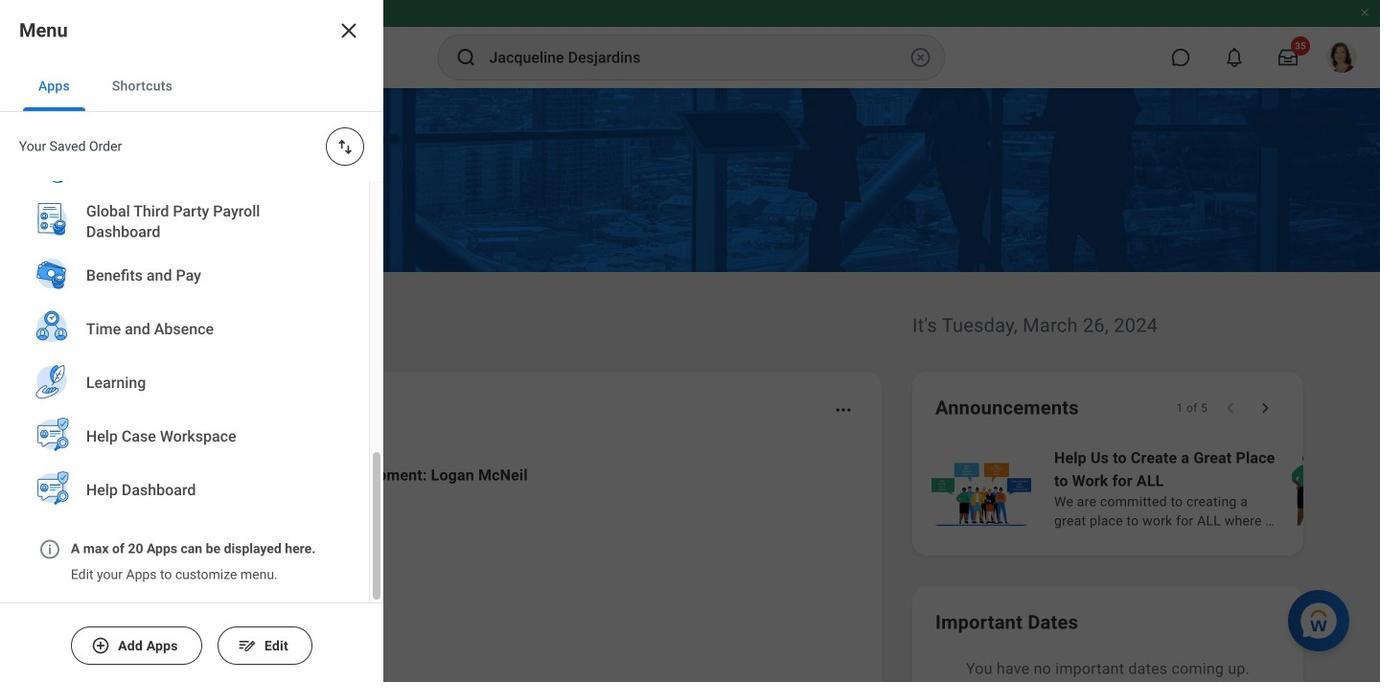 Task type: describe. For each thing, give the bounding box(es) containing it.
x image
[[337, 19, 360, 42]]

profile logan mcneil element
[[1315, 36, 1369, 79]]

inbox image
[[127, 486, 156, 515]]

search image
[[455, 46, 478, 69]]

text edit image
[[238, 637, 257, 656]]

chevron left small image
[[1221, 399, 1240, 418]]

global navigation dialog
[[0, 0, 383, 683]]

inbox large image
[[1279, 48, 1298, 67]]



Task type: locate. For each thing, give the bounding box(es) containing it.
notifications large image
[[1225, 48, 1244, 67]]

tab list
[[0, 61, 383, 112]]

x circle image
[[909, 46, 932, 69]]

close environment banner image
[[1359, 7, 1371, 18]]

plus circle image
[[91, 637, 110, 656]]

book open image
[[127, 657, 156, 683]]

list inside global navigation dialog
[[0, 0, 369, 533]]

inbox image
[[127, 578, 156, 607]]

sort image
[[336, 137, 355, 156]]

main content
[[0, 88, 1380, 683]]

info image
[[38, 538, 61, 561]]

list
[[0, 0, 369, 533], [928, 445, 1380, 533], [100, 449, 859, 683]]

chevron right small image
[[1256, 399, 1275, 418]]

banner
[[0, 0, 1380, 88]]

status
[[1177, 401, 1208, 416]]



Task type: vqa. For each thing, say whether or not it's contained in the screenshot.
'list'
yes



